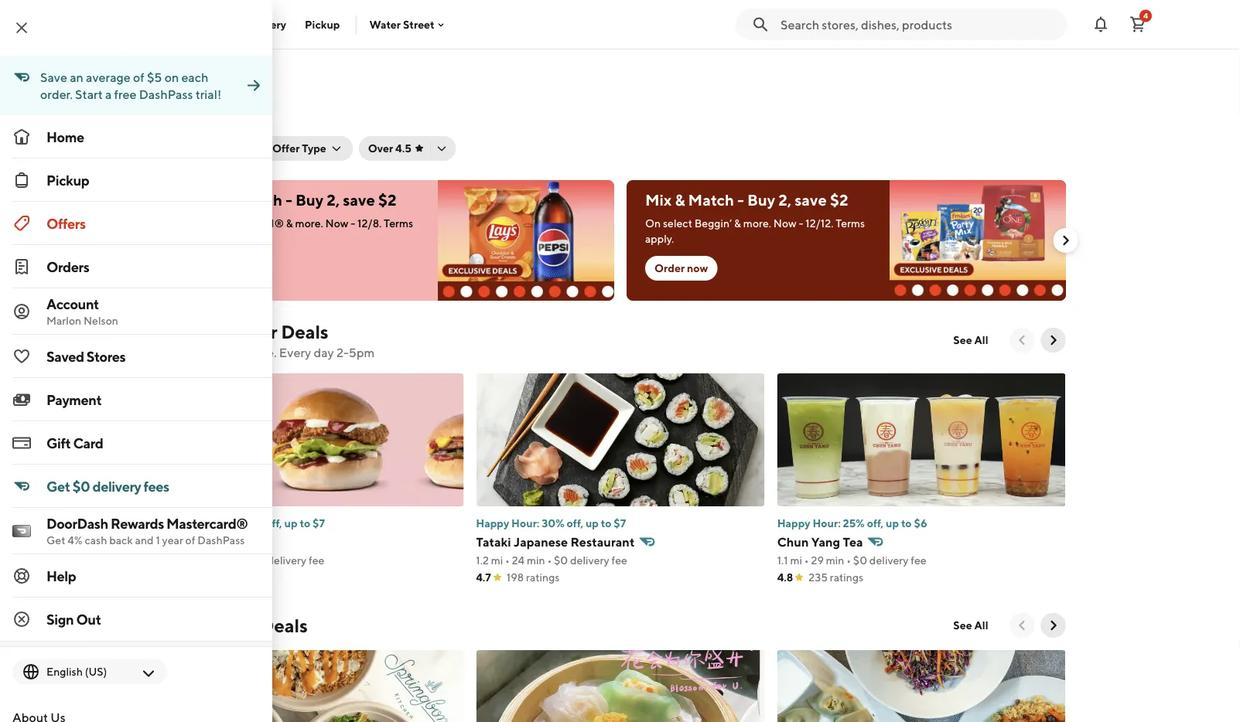 Task type: locate. For each thing, give the bounding box(es) containing it.
off, up 1.1 mi • 29 min • $0 delivery fee
[[867, 517, 884, 530]]

1 horizontal spatial ratings
[[830, 572, 864, 584]]

hour: for tataki japanese restaurant
[[511, 517, 539, 530]]

save inside 'mix & match - buy 2, save $2 on select pepsi® & more. now - 12/8. terms apply'
[[343, 191, 375, 209]]

1 horizontal spatial of
[[185, 534, 195, 547]]

off, up tataki japanese restaurant
[[567, 517, 583, 530]]

1 vertical spatial deals
[[260, 615, 308, 637]]

3 hour: from the left
[[813, 517, 841, 530]]

1 vertical spatial see all
[[954, 620, 989, 632]]

0 vertical spatial offers
[[175, 79, 264, 116]]

$2 for mix & match - buy 2, save $2 on select pepsi® & more. now - 12/8. terms apply
[[378, 191, 396, 209]]

home
[[46, 128, 84, 145]]

$5
[[147, 70, 162, 85]]

1 mix from the left
[[193, 191, 220, 209]]

hour: up burger
[[210, 517, 238, 530]]

2 save from the left
[[795, 191, 827, 209]]

mi
[[190, 555, 202, 567], [491, 555, 503, 567], [790, 555, 802, 567]]

see all for 'see all' "link" related to previous button of carousel icon
[[954, 620, 989, 632]]

offer type
[[272, 142, 326, 155]]

select for mix & match - buy 2, save $2 on select pepsi® & more. now - 12/8. terms apply
[[211, 217, 240, 230]]

•
[[204, 555, 209, 567], [244, 555, 249, 567], [505, 555, 510, 567], [547, 555, 552, 567], [804, 555, 809, 567], [847, 555, 851, 567]]

2,
[[326, 191, 339, 209], [779, 191, 792, 209]]

1 horizontal spatial match
[[688, 191, 734, 209]]

terms inside mix & match - buy 2, save $2 on select beggin' & more. now - 12/12. terms apply.
[[836, 217, 865, 230]]

tea
[[843, 535, 863, 550]]

2 see all from the top
[[954, 620, 989, 632]]

3 off, from the left
[[867, 517, 884, 530]]

2, inside mix & match - buy 2, save $2 on select beggin' & more. now - 12/12. terms apply.
[[779, 191, 792, 209]]

2 horizontal spatial min
[[826, 555, 844, 567]]

4%
[[68, 534, 83, 547]]

happy inside happy hour: 30% off, up to $7 neat burger 1.5 mi • 31 min • $0 delivery fee
[[175, 517, 208, 530]]

1 on from the left
[[193, 217, 209, 230]]

min up 235 ratings
[[826, 555, 844, 567]]

2 fee from the left
[[611, 555, 627, 567]]

1 horizontal spatial hour:
[[511, 517, 539, 530]]

save up 12/8.
[[343, 191, 375, 209]]

mi right 1.2
[[491, 555, 503, 567]]

2 buy from the left
[[747, 191, 775, 209]]

0 horizontal spatial up
[[284, 517, 297, 530]]

1 to from the left
[[300, 517, 310, 530]]

1 horizontal spatial buy
[[747, 191, 775, 209]]

trial!
[[196, 87, 222, 102]]

1 horizontal spatial save
[[175, 346, 202, 360]]

match up 'pepsi®'
[[236, 191, 282, 209]]

match
[[236, 191, 282, 209], [688, 191, 734, 209]]

1 horizontal spatial select
[[663, 217, 692, 230]]

now inside 'mix & match - buy 2, save $2 on select pepsi® & more. now - 12/8. terms apply'
[[325, 217, 348, 230]]

see all left previous button of carousel image
[[954, 334, 989, 347]]

now
[[325, 217, 348, 230], [773, 217, 797, 230]]

see all link for previous button of carousel image
[[945, 328, 998, 353]]

1 30% from the left
[[240, 517, 263, 530]]

match inside mix & match - buy 2, save $2 on select beggin' & more. now - 12/12. terms apply.
[[688, 191, 734, 209]]

1 horizontal spatial off,
[[567, 517, 583, 530]]

3 min from the left
[[826, 555, 844, 567]]

more. inside mix & match - buy 2, save $2 on select beggin' & more. now - 12/12. terms apply.
[[743, 217, 771, 230]]

1 2, from the left
[[326, 191, 339, 209]]

0 vertical spatial all
[[975, 334, 989, 347]]

1 fee from the left
[[308, 555, 324, 567]]

on up apply. at right
[[645, 217, 661, 230]]

$7 inside happy hour: 30% off, up to $7 neat burger 1.5 mi • 31 min • $0 delivery fee
[[312, 517, 325, 530]]

$2
[[378, 191, 396, 209], [830, 191, 848, 209]]

match inside 'mix & match - buy 2, save $2 on select pepsi® & more. now - 12/8. terms apply'
[[236, 191, 282, 209]]

see all link left previous button of carousel icon
[[945, 614, 998, 639]]

1 horizontal spatial to
[[601, 517, 611, 530]]

delivery down happy hour: 25% off, up to $6
[[870, 555, 909, 567]]

2 2, from the left
[[779, 191, 792, 209]]

min up 198 ratings
[[527, 555, 545, 567]]

deals inside the "happy hour deals save 25% or more. every day 2-5pm"
[[281, 321, 329, 343]]

hour: up the yang
[[813, 517, 841, 530]]

terms inside 'mix & match - buy 2, save $2 on select pepsi® & more. now - 12/8. terms apply'
[[384, 217, 413, 230]]

0 vertical spatial of
[[133, 70, 145, 85]]

2 horizontal spatial off,
[[867, 517, 884, 530]]

1 get from the top
[[46, 478, 70, 495]]

dashpass inside 'save an average of $5 on each order. start a free dashpass trial!'
[[139, 87, 193, 102]]

happy left hour
[[175, 321, 231, 343]]

30%
[[240, 517, 263, 530], [542, 517, 564, 530]]

2 get from the top
[[46, 534, 65, 547]]

2 match from the left
[[688, 191, 734, 209]]

previous button of carousel image
[[1015, 618, 1031, 634]]

2 min from the left
[[527, 555, 545, 567]]

2 mi from the left
[[491, 555, 503, 567]]

deals
[[281, 321, 329, 343], [260, 615, 308, 637]]

1 ratings from the left
[[526, 572, 560, 584]]

0 vertical spatial next button of carousel image
[[1059, 233, 1074, 248]]

deals right the best at left
[[260, 615, 308, 637]]

next button of carousel image
[[1046, 618, 1062, 634]]

see all link left previous button of carousel image
[[945, 328, 998, 353]]

3 mi from the left
[[790, 555, 802, 567]]

2 select from the left
[[663, 217, 692, 230]]

see all left previous button of carousel icon
[[954, 620, 989, 632]]

4
[[1144, 11, 1149, 20]]

ratings
[[526, 572, 560, 584], [830, 572, 864, 584]]

1 horizontal spatial 2,
[[779, 191, 792, 209]]

0 horizontal spatial select
[[211, 217, 240, 230]]

0 horizontal spatial fee
[[308, 555, 324, 567]]

pickup button
[[296, 12, 349, 37]]

25%
[[204, 346, 228, 360], [843, 517, 865, 530]]

to for chun
[[901, 517, 912, 530]]

1 match from the left
[[236, 191, 282, 209]]

0 horizontal spatial buy
[[295, 191, 323, 209]]

1 vertical spatial of
[[185, 534, 195, 547]]

pickup down home
[[46, 172, 89, 188]]

all left previous button of carousel icon
[[975, 620, 989, 632]]

more. right 'pepsi®'
[[295, 217, 323, 230]]

save an average of $5 on each order. start a free dashpass trial! status
[[0, 56, 245, 115]]

get left 4%
[[46, 534, 65, 547]]

more. right beggin' on the right top of page
[[743, 217, 771, 230]]

of inside doordash rewards mastercard® get 4% cash back and 1 year of dashpass
[[185, 534, 195, 547]]

save
[[343, 191, 375, 209], [795, 191, 827, 209]]

1 buy from the left
[[295, 191, 323, 209]]

mix & match - buy 2, save $2 on select pepsi® & more. now - 12/8. terms apply
[[193, 191, 413, 245]]

1 see from the top
[[954, 334, 973, 347]]

restaurant
[[570, 535, 635, 550]]

get inside doordash rewards mastercard® get 4% cash back and 1 year of dashpass
[[46, 534, 65, 547]]

yang
[[811, 535, 840, 550]]

deals for best
[[260, 615, 308, 637]]

2 $2 from the left
[[830, 191, 848, 209]]

0 horizontal spatial more.
[[245, 346, 277, 360]]

0 horizontal spatial $2
[[378, 191, 396, 209]]

buy inside mix & match - buy 2, save $2 on select beggin' & more. now - 12/12. terms apply.
[[747, 191, 775, 209]]

2 $7 from the left
[[614, 517, 626, 530]]

save
[[40, 70, 67, 85], [175, 346, 202, 360]]

0 vertical spatial get
[[46, 478, 70, 495]]

5 items, open order cart image
[[1129, 15, 1148, 34]]

stores
[[87, 348, 126, 365]]

2 all from the top
[[975, 620, 989, 632]]

over
[[368, 142, 393, 155]]

more. down hour
[[245, 346, 277, 360]]

30% for happy hour: 30% off, up to $7 neat burger 1.5 mi • 31 min • $0 delivery fee
[[240, 517, 263, 530]]

happy up neat
[[175, 517, 208, 530]]

0 horizontal spatial match
[[236, 191, 282, 209]]

0 horizontal spatial mi
[[190, 555, 202, 567]]

get up doordash
[[46, 478, 70, 495]]

save inside mix & match - buy 2, save $2 on select beggin' & more. now - 12/12. terms apply.
[[795, 191, 827, 209]]

mi for tataki japanese restaurant
[[491, 555, 503, 567]]

apply.
[[645, 233, 674, 245]]

mi right 1.5
[[190, 555, 202, 567]]

offers link
[[0, 202, 272, 245]]

happy
[[175, 321, 231, 343], [175, 517, 208, 530], [476, 517, 509, 530], [777, 517, 810, 530]]

off, inside happy hour: 30% off, up to $7 neat burger 1.5 mi • 31 min • $0 delivery fee
[[265, 517, 282, 530]]

order now button
[[645, 256, 717, 281]]

get $0 delivery fees link
[[0, 465, 272, 509]]

see
[[954, 334, 973, 347], [954, 620, 973, 632]]

0 vertical spatial deals
[[281, 321, 329, 343]]

and
[[135, 534, 154, 547]]

2 on from the left
[[645, 217, 661, 230]]

2 terms from the left
[[836, 217, 865, 230]]

hour: up japanese
[[511, 517, 539, 530]]

deals inside your best deals 'link'
[[260, 615, 308, 637]]

all
[[975, 334, 989, 347], [975, 620, 989, 632]]

sign out link
[[0, 598, 272, 642]]

hour: inside happy hour: 30% off, up to $7 neat burger 1.5 mi • 31 min • $0 delivery fee
[[210, 517, 238, 530]]

card
[[73, 435, 103, 452]]

fees
[[144, 478, 169, 495]]

0 horizontal spatial 30%
[[240, 517, 263, 530]]

• down tea
[[847, 555, 851, 567]]

delivery right 31
[[267, 555, 306, 567]]

get
[[46, 478, 70, 495], [46, 534, 65, 547]]

or
[[231, 346, 242, 360]]

2, for mix & match - buy 2, save $2 on select pepsi® & more. now - 12/8. terms apply
[[326, 191, 339, 209]]

water street
[[370, 18, 435, 31]]

$7
[[312, 517, 325, 530], [614, 517, 626, 530]]

25% inside the "happy hour deals save 25% or more. every day 2-5pm"
[[204, 346, 228, 360]]

3 to from the left
[[901, 517, 912, 530]]

2 now from the left
[[773, 217, 797, 230]]

1 up from the left
[[284, 517, 297, 530]]

6 • from the left
[[847, 555, 851, 567]]

0 vertical spatial see
[[954, 334, 973, 347]]

1 see all from the top
[[954, 334, 989, 347]]

2 horizontal spatial mi
[[790, 555, 802, 567]]

2 horizontal spatial up
[[886, 517, 899, 530]]

more. inside 'mix & match - buy 2, save $2 on select pepsi® & more. now - 12/8. terms apply'
[[295, 217, 323, 230]]

see all for 'see all' "link" for previous button of carousel image
[[954, 334, 989, 347]]

0 horizontal spatial hour:
[[210, 517, 238, 530]]

mix for mix & match - buy 2, save $2 on select pepsi® & more. now - 12/8. terms apply
[[193, 191, 220, 209]]

match up beggin' on the right top of page
[[688, 191, 734, 209]]

25% left "or" on the left
[[204, 346, 228, 360]]

4 • from the left
[[547, 555, 552, 567]]

$2 up 12/12.
[[830, 191, 848, 209]]

2 see from the top
[[954, 620, 973, 632]]

now inside mix & match - buy 2, save $2 on select beggin' & more. now - 12/12. terms apply.
[[773, 217, 797, 230]]

$2 inside 'mix & match - buy 2, save $2 on select pepsi® & more. now - 12/8. terms apply'
[[378, 191, 396, 209]]

1 horizontal spatial dashpass
[[198, 534, 245, 547]]

all for 'see all' "link" related to previous button of carousel icon
[[975, 620, 989, 632]]

now for mix & match - buy 2, save $2 on select pepsi® & more. now - 12/8. terms apply
[[325, 217, 348, 230]]

30% up burger
[[240, 517, 263, 530]]

mix up apply
[[193, 191, 220, 209]]

now left 12/8.
[[325, 217, 348, 230]]

buy inside 'mix & match - buy 2, save $2 on select pepsi® & more. now - 12/8. terms apply'
[[295, 191, 323, 209]]

happy hour: 30% off, up to $7
[[476, 517, 626, 530]]

on inside mix & match - buy 2, save $2 on select beggin' & more. now - 12/12. terms apply.
[[645, 217, 661, 230]]

2 horizontal spatial to
[[901, 517, 912, 530]]

get $0 delivery fees
[[46, 478, 169, 495]]

0 vertical spatial pickup
[[305, 18, 340, 31]]

select up apply. at right
[[663, 217, 692, 230]]

$2 inside mix & match - buy 2, save $2 on select beggin' & more. now - 12/12. terms apply.
[[830, 191, 848, 209]]

0 horizontal spatial of
[[133, 70, 145, 85]]

nelson
[[84, 315, 118, 327]]

235 ratings
[[809, 572, 864, 584]]

buy
[[295, 191, 323, 209], [747, 191, 775, 209]]

1 vertical spatial offers
[[46, 215, 86, 232]]

min for tataki
[[527, 555, 545, 567]]

30% inside happy hour: 30% off, up to $7 neat burger 1.5 mi • 31 min • $0 delivery fee
[[240, 517, 263, 530]]

0 horizontal spatial now
[[325, 217, 348, 230]]

12/12.
[[806, 217, 834, 230]]

1 horizontal spatial 30%
[[542, 517, 564, 530]]

0 vertical spatial save
[[40, 70, 67, 85]]

1 vertical spatial pickup
[[46, 172, 89, 188]]

1 horizontal spatial pickup
[[305, 18, 340, 31]]

orders link
[[0, 245, 272, 289]]

0 horizontal spatial $7
[[312, 517, 325, 530]]

3 up from the left
[[886, 517, 899, 530]]

dashpass up 31
[[198, 534, 245, 547]]

2 hour: from the left
[[511, 517, 539, 530]]

&
[[223, 191, 233, 209], [675, 191, 685, 209], [286, 217, 293, 230], [734, 217, 741, 230]]

happy for happy hour deals save 25% or more. every day 2-5pm
[[175, 321, 231, 343]]

pickup right delivery
[[305, 18, 340, 31]]

4.5
[[396, 142, 412, 155]]

dashpass inside doordash rewards mastercard® get 4% cash back and 1 year of dashpass
[[198, 534, 245, 547]]

fee
[[308, 555, 324, 567], [611, 555, 627, 567], [911, 555, 927, 567]]

ratings down the 1.2 mi • 24 min • $0 delivery fee
[[526, 572, 560, 584]]

2 horizontal spatial more.
[[743, 217, 771, 230]]

2 see all link from the top
[[945, 614, 998, 639]]

off, right mastercard®
[[265, 517, 282, 530]]

1 now from the left
[[325, 217, 348, 230]]

0 horizontal spatial save
[[343, 191, 375, 209]]

mix up apply. at right
[[645, 191, 672, 209]]

see all link
[[945, 328, 998, 353], [945, 614, 998, 639]]

offers right $5
[[175, 79, 264, 116]]

save for mix & match - buy 2, save $2 on select pepsi® & more. now - 12/8. terms apply
[[343, 191, 375, 209]]

now left 12/12.
[[773, 217, 797, 230]]

3 fee from the left
[[911, 555, 927, 567]]

select inside 'mix & match - buy 2, save $2 on select pepsi® & more. now - 12/8. terms apply'
[[211, 217, 240, 230]]

free
[[114, 87, 137, 102]]

on up apply
[[193, 217, 209, 230]]

1 vertical spatial dashpass
[[198, 534, 245, 547]]

$0
[[73, 478, 90, 495], [251, 555, 265, 567], [554, 555, 568, 567], [853, 555, 867, 567]]

see left previous button of carousel icon
[[954, 620, 973, 632]]

see all link for previous button of carousel icon
[[945, 614, 998, 639]]

1 horizontal spatial $7
[[614, 517, 626, 530]]

terms right 12/8.
[[384, 217, 413, 230]]

0 horizontal spatial to
[[300, 517, 310, 530]]

save up 12/12.
[[795, 191, 827, 209]]

dashpass down on
[[139, 87, 193, 102]]

1 vertical spatial save
[[175, 346, 202, 360]]

on inside 'mix & match - buy 2, save $2 on select pepsi® & more. now - 12/8. terms apply'
[[193, 217, 209, 230]]

0 vertical spatial dashpass
[[139, 87, 193, 102]]

1 vertical spatial see
[[954, 620, 973, 632]]

pickup inside button
[[305, 18, 340, 31]]

0 horizontal spatial offers
[[46, 215, 86, 232]]

terms for mix & match - buy 2, save $2 on select pepsi® & more. now - 12/8. terms apply
[[384, 217, 413, 230]]

1 save from the left
[[343, 191, 375, 209]]

2 • from the left
[[244, 555, 249, 567]]

min for chun
[[826, 555, 844, 567]]

next button of carousel image
[[1059, 233, 1074, 248], [1046, 333, 1062, 348]]

happy up "tataki"
[[476, 517, 509, 530]]

offers up orders
[[46, 215, 86, 232]]

save left "or" on the left
[[175, 346, 202, 360]]

2 horizontal spatial fee
[[911, 555, 927, 567]]

1 all from the top
[[975, 334, 989, 347]]

0 horizontal spatial min
[[224, 555, 242, 567]]

select inside mix & match - buy 2, save $2 on select beggin' & more. now - 12/12. terms apply.
[[663, 217, 692, 230]]

0 horizontal spatial 25%
[[204, 346, 228, 360]]

1 $2 from the left
[[378, 191, 396, 209]]

• down tataki japanese restaurant
[[547, 555, 552, 567]]

2 horizontal spatial hour:
[[813, 517, 841, 530]]

1 see all link from the top
[[945, 328, 998, 353]]

delivery
[[93, 478, 141, 495], [267, 555, 306, 567], [570, 555, 609, 567], [870, 555, 909, 567]]

1 horizontal spatial mi
[[491, 555, 503, 567]]

2 off, from the left
[[567, 517, 583, 530]]

deals up every
[[281, 321, 329, 343]]

1 select from the left
[[211, 217, 240, 230]]

1 mi from the left
[[190, 555, 202, 567]]

1 horizontal spatial up
[[586, 517, 599, 530]]

$0 right 31
[[251, 555, 265, 567]]

happy for happy hour: 30% off, up to $7
[[476, 517, 509, 530]]

match for mix & match - buy 2, save $2 on select beggin' & more. now - 12/12. terms apply.
[[688, 191, 734, 209]]

0 vertical spatial see all link
[[945, 328, 998, 353]]

2 mix from the left
[[645, 191, 672, 209]]

1 off, from the left
[[265, 517, 282, 530]]

all left previous button of carousel image
[[975, 334, 989, 347]]

1 horizontal spatial more.
[[295, 217, 323, 230]]

mix inside mix & match - buy 2, save $2 on select beggin' & more. now - 12/12. terms apply.
[[645, 191, 672, 209]]

2 ratings from the left
[[830, 572, 864, 584]]

1 horizontal spatial save
[[795, 191, 827, 209]]

select up apply
[[211, 217, 240, 230]]

save up order.
[[40, 70, 67, 85]]

mi right 1.1
[[790, 555, 802, 567]]

0 horizontal spatial mix
[[193, 191, 220, 209]]

1 $7 from the left
[[312, 517, 325, 530]]

• left 31
[[204, 555, 209, 567]]

1 horizontal spatial now
[[773, 217, 797, 230]]

1 vertical spatial all
[[975, 620, 989, 632]]

see left previous button of carousel image
[[954, 334, 973, 347]]

happy hour: 30% off, up to $7 neat burger 1.5 mi • 31 min • $0 delivery fee
[[175, 517, 325, 567]]

to
[[300, 517, 310, 530], [601, 517, 611, 530], [901, 517, 912, 530]]

up
[[284, 517, 297, 530], [586, 517, 599, 530], [886, 517, 899, 530]]

dashpass
[[139, 87, 193, 102], [198, 534, 245, 547]]

1 horizontal spatial terms
[[836, 217, 865, 230]]

• down burger
[[244, 555, 249, 567]]

1 horizontal spatial mix
[[645, 191, 672, 209]]

2 up from the left
[[586, 517, 599, 530]]

water
[[370, 18, 401, 31]]

off,
[[265, 517, 282, 530], [567, 517, 583, 530], [867, 517, 884, 530]]

0 horizontal spatial ratings
[[526, 572, 560, 584]]

happy for happy hour: 30% off, up to $7 neat burger 1.5 mi • 31 min • $0 delivery fee
[[175, 517, 208, 530]]

1 min from the left
[[224, 555, 242, 567]]

2 30% from the left
[[542, 517, 564, 530]]

3 • from the left
[[505, 555, 510, 567]]

happy inside the "happy hour deals save 25% or more. every day 2-5pm"
[[175, 321, 231, 343]]

• left 29
[[804, 555, 809, 567]]

1 horizontal spatial fee
[[611, 555, 627, 567]]

1 vertical spatial 25%
[[843, 517, 865, 530]]

0 horizontal spatial dashpass
[[139, 87, 193, 102]]

every
[[279, 346, 311, 360]]

1 terms from the left
[[384, 217, 413, 230]]

1 vertical spatial next button of carousel image
[[1046, 333, 1062, 348]]

$2 up 12/8.
[[378, 191, 396, 209]]

hour: for chun yang tea
[[813, 517, 841, 530]]

1 horizontal spatial $2
[[830, 191, 848, 209]]

help link
[[0, 555, 272, 598]]

25% up tea
[[843, 517, 865, 530]]

terms right 12/12.
[[836, 217, 865, 230]]

min inside happy hour: 30% off, up to $7 neat burger 1.5 mi • 31 min • $0 delivery fee
[[224, 555, 242, 567]]

min right 31
[[224, 555, 242, 567]]

0 vertical spatial 25%
[[204, 346, 228, 360]]

1 horizontal spatial min
[[527, 555, 545, 567]]

happy up chun
[[777, 517, 810, 530]]

0 horizontal spatial save
[[40, 70, 67, 85]]

match for mix & match - buy 2, save $2 on select pepsi® & more. now - 12/8. terms apply
[[236, 191, 282, 209]]

account
[[46, 296, 99, 312]]

30% up tataki japanese restaurant
[[542, 517, 564, 530]]

see all
[[954, 334, 989, 347], [954, 620, 989, 632]]

0 horizontal spatial 2,
[[326, 191, 339, 209]]

0 horizontal spatial off,
[[265, 517, 282, 530]]

off, for chun yang tea
[[867, 517, 884, 530]]

mix inside 'mix & match - buy 2, save $2 on select pepsi® & more. now - 12/8. terms apply'
[[193, 191, 220, 209]]

buy for mix & match - buy 2, save $2 on select beggin' & more. now - 12/12. terms apply.
[[747, 191, 775, 209]]

ratings down 1.1 mi • 29 min • $0 delivery fee
[[830, 572, 864, 584]]

to for tataki
[[601, 517, 611, 530]]

• left 24
[[505, 555, 510, 567]]

1 hour: from the left
[[210, 517, 238, 530]]

0 vertical spatial see all
[[954, 334, 989, 347]]

of left $5
[[133, 70, 145, 85]]

select
[[211, 217, 240, 230], [663, 217, 692, 230]]

2 to from the left
[[601, 517, 611, 530]]

1 horizontal spatial on
[[645, 217, 661, 230]]

2, inside 'mix & match - buy 2, save $2 on select pepsi® & more. now - 12/8. terms apply'
[[326, 191, 339, 209]]

0 horizontal spatial on
[[193, 217, 209, 230]]

of right 'year'
[[185, 534, 195, 547]]

back
[[109, 534, 133, 547]]

1 vertical spatial see all link
[[945, 614, 998, 639]]

1 vertical spatial get
[[46, 534, 65, 547]]

0 horizontal spatial terms
[[384, 217, 413, 230]]



Task type: vqa. For each thing, say whether or not it's contained in the screenshot.
'Mix' within the Mix & Match - Buy 2, Save $2 On Select Pepsi® & More. Now - 12/8. Terms Apply
yes



Task type: describe. For each thing, give the bounding box(es) containing it.
mix for mix & match - buy 2, save $2 on select beggin' & more. now - 12/12. terms apply.
[[645, 191, 672, 209]]

apply
[[193, 233, 220, 245]]

previous button of carousel image
[[1015, 333, 1031, 348]]

sign
[[46, 611, 74, 628]]

doordash rewards mastercard® get 4% cash back and 1 year of dashpass
[[46, 516, 248, 547]]

198 ratings
[[507, 572, 560, 584]]

sign out
[[46, 611, 101, 628]]

order
[[654, 262, 685, 275]]

0 horizontal spatial pickup
[[46, 172, 89, 188]]

orders
[[46, 259, 89, 275]]

your
[[175, 615, 214, 637]]

gift card link
[[0, 422, 272, 465]]

4.7
[[476, 572, 491, 584]]

$6
[[914, 517, 927, 530]]

up for tataki
[[586, 517, 599, 530]]

1.5
[[175, 555, 188, 567]]

tataki
[[476, 535, 511, 550]]

home link
[[0, 115, 272, 159]]

all for 'see all' "link" for previous button of carousel image
[[975, 334, 989, 347]]

on for mix & match - buy 2, save $2 on select pepsi® & more. now - 12/8. terms apply
[[193, 217, 209, 230]]

now
[[687, 262, 708, 275]]

29
[[811, 555, 824, 567]]

$2 for mix & match - buy 2, save $2 on select beggin' & more. now - 12/12. terms apply.
[[830, 191, 848, 209]]

save inside the "happy hour deals save 25% or more. every day 2-5pm"
[[175, 346, 202, 360]]

dashpass for average
[[139, 87, 193, 102]]

$7 for happy hour: 30% off, up to $7
[[614, 517, 626, 530]]

deals for hour
[[281, 321, 329, 343]]

on
[[165, 70, 179, 85]]

save for mix & match - buy 2, save $2 on select beggin' & more. now - 12/12. terms apply.
[[795, 191, 827, 209]]

saved stores link
[[0, 335, 272, 379]]

31
[[211, 555, 221, 567]]

5pm
[[349, 346, 375, 360]]

order.
[[40, 87, 73, 102]]

$7 for happy hour: 30% off, up to $7 neat burger 1.5 mi • 31 min • $0 delivery fee
[[312, 517, 325, 530]]

select for mix & match - buy 2, save $2 on select beggin' & more. now - 12/12. terms apply.
[[663, 217, 692, 230]]

average
[[86, 70, 131, 85]]

4 button
[[1123, 9, 1154, 40]]

neat
[[175, 535, 203, 550]]

payment link
[[0, 379, 272, 422]]

cash
[[85, 534, 107, 547]]

more. for mix & match - buy 2, save $2 on select beggin' & more. now - 12/12. terms apply.
[[743, 217, 771, 230]]

more. for mix & match - buy 2, save $2 on select pepsi® & more. now - 12/8. terms apply
[[295, 217, 323, 230]]

24
[[512, 555, 525, 567]]

$0 inside happy hour: 30% off, up to $7 neat burger 1.5 mi • 31 min • $0 delivery fee
[[251, 555, 265, 567]]

start
[[75, 87, 103, 102]]

help
[[46, 568, 76, 585]]

year
[[162, 534, 183, 547]]

delivery
[[245, 18, 286, 31]]

see for 'see all' "link" for previous button of carousel image
[[954, 334, 973, 347]]

close image
[[12, 19, 31, 37]]

offer
[[272, 142, 300, 155]]

your best deals
[[175, 615, 308, 637]]

off, for tataki japanese restaurant
[[567, 517, 583, 530]]

over 4.5
[[368, 142, 412, 155]]

235
[[809, 572, 828, 584]]

account marlon nelson
[[46, 296, 118, 327]]

mastercard®
[[167, 516, 248, 532]]

30% for happy hour: 30% off, up to $7
[[542, 517, 564, 530]]

terms for mix & match - buy 2, save $2 on select beggin' & more. now - 12/12. terms apply.
[[836, 217, 865, 230]]

fee inside happy hour: 30% off, up to $7 neat burger 1.5 mi • 31 min • $0 delivery fee
[[308, 555, 324, 567]]

chun
[[777, 535, 809, 550]]

up for chun
[[886, 517, 899, 530]]

more. inside the "happy hour deals save 25% or more. every day 2-5pm"
[[245, 346, 277, 360]]

up inside happy hour: 30% off, up to $7 neat burger 1.5 mi • 31 min • $0 delivery fee
[[284, 517, 297, 530]]

happy hour: 25% off, up to $6
[[777, 517, 927, 530]]

your best deals link
[[175, 614, 308, 639]]

ratings for yang
[[830, 572, 864, 584]]

best
[[218, 615, 257, 637]]

1 horizontal spatial offers
[[175, 79, 264, 116]]

to inside happy hour: 30% off, up to $7 neat burger 1.5 mi • 31 min • $0 delivery fee
[[300, 517, 310, 530]]

1 horizontal spatial 25%
[[843, 517, 865, 530]]

on for mix & match - buy 2, save $2 on select beggin' & more. now - 12/12. terms apply.
[[645, 217, 661, 230]]

notification bell image
[[1092, 15, 1111, 34]]

1.1 mi • 29 min • $0 delivery fee
[[777, 555, 927, 567]]

saved
[[46, 348, 84, 365]]

fee for chun yang tea
[[911, 555, 927, 567]]

fee for tataki japanese restaurant
[[611, 555, 627, 567]]

$0 down tea
[[853, 555, 867, 567]]

pepsi®
[[242, 217, 284, 230]]

burger
[[206, 535, 245, 550]]

$0 up doordash
[[73, 478, 90, 495]]

water street button
[[370, 18, 447, 31]]

$0 down tataki japanese restaurant
[[554, 555, 568, 567]]

of inside 'save an average of $5 on each order. start a free dashpass trial!'
[[133, 70, 145, 85]]

happy hour deals save 25% or more. every day 2-5pm
[[175, 321, 375, 360]]

offer type button
[[263, 136, 353, 161]]

delivery left fees in the bottom of the page
[[93, 478, 141, 495]]

dashpass for mastercard®
[[198, 534, 245, 547]]

1 • from the left
[[204, 555, 209, 567]]

1.2 mi • 24 min • $0 delivery fee
[[476, 555, 627, 567]]

mi for chun yang tea
[[790, 555, 802, 567]]

now for mix & match - buy 2, save $2 on select beggin' & more. now - 12/12. terms apply.
[[773, 217, 797, 230]]

198
[[507, 572, 524, 584]]

japanese
[[514, 535, 568, 550]]

offers inside offers link
[[46, 215, 86, 232]]

buy for mix & match - buy 2, save $2 on select pepsi® & more. now - 12/8. terms apply
[[295, 191, 323, 209]]

an
[[70, 70, 83, 85]]

saved stores
[[46, 348, 126, 365]]

save inside 'save an average of $5 on each order. start a free dashpass trial!'
[[40, 70, 67, 85]]

save an average of $5 on each order. start a free dashpass trial!
[[40, 70, 222, 102]]

happy for happy hour: 25% off, up to $6
[[777, 517, 810, 530]]

1.2
[[476, 555, 489, 567]]

day
[[314, 346, 334, 360]]

see for 'see all' "link" related to previous button of carousel icon
[[954, 620, 973, 632]]

order now
[[654, 262, 708, 275]]

delivery down restaurant
[[570, 555, 609, 567]]

2, for mix & match - buy 2, save $2 on select beggin' & more. now - 12/12. terms apply.
[[779, 191, 792, 209]]

1
[[156, 534, 160, 547]]

beggin'
[[695, 217, 732, 230]]

a
[[105, 87, 112, 102]]

over 4.5 button
[[359, 136, 456, 161]]

chun yang tea
[[777, 535, 863, 550]]

delivery inside happy hour: 30% off, up to $7 neat burger 1.5 mi • 31 min • $0 delivery fee
[[267, 555, 306, 567]]

12/8.
[[357, 217, 381, 230]]

5 • from the left
[[804, 555, 809, 567]]

4.8
[[777, 572, 793, 584]]

gift
[[46, 435, 71, 452]]

pickup link
[[0, 159, 272, 202]]

street
[[403, 18, 435, 31]]

marlon
[[46, 315, 81, 327]]

mix & match - buy 2, save $2 on select beggin' & more. now - 12/12. terms apply.
[[645, 191, 865, 245]]

delivery button
[[235, 12, 296, 37]]

rewards
[[111, 516, 164, 532]]

mi inside happy hour: 30% off, up to $7 neat burger 1.5 mi • 31 min • $0 delivery fee
[[190, 555, 202, 567]]

1.1
[[777, 555, 788, 567]]

doordash
[[46, 516, 108, 532]]

ratings for japanese
[[526, 572, 560, 584]]

2-
[[337, 346, 349, 360]]

each
[[181, 70, 209, 85]]



